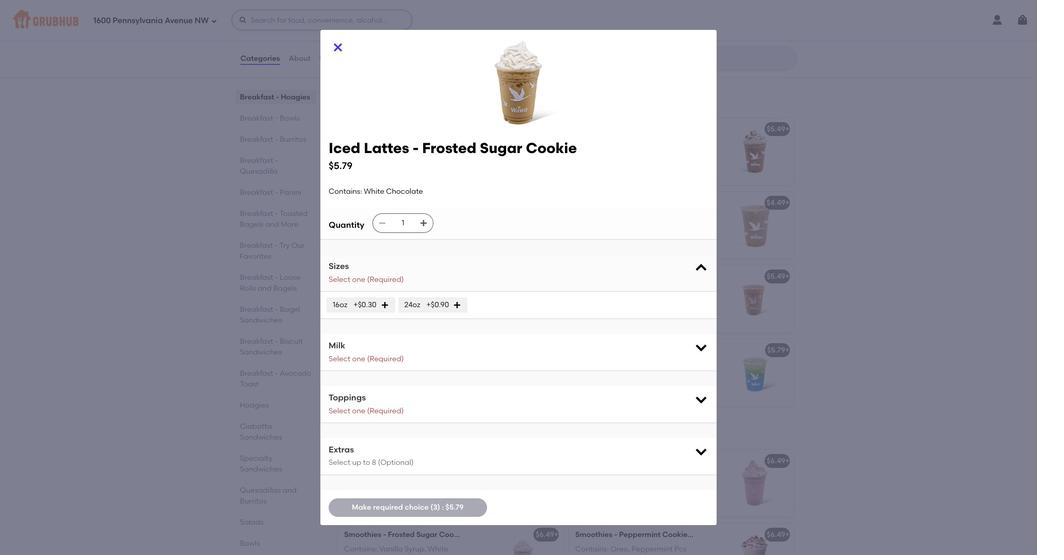 Task type: locate. For each thing, give the bounding box(es) containing it.
chocolate, for with
[[402, 213, 440, 222]]

0 vertical spatial pcs,
[[686, 287, 700, 296]]

peppermint inside "contains: white chocolate, top with peppermint pcs, mint syrup"
[[575, 482, 616, 491]]

11 breakfast from the top
[[240, 369, 273, 378]]

- for breakfast - avocado toast
[[275, 369, 278, 378]]

2 vertical spatial $5.79
[[446, 503, 464, 512]]

white inside contains: top with peppermint pcs, white chocolate, mint syrup
[[575, 297, 596, 306]]

chocolate, inside contains: white chocolate, mint syrup, top with peppermint pcs
[[402, 213, 440, 222]]

0 vertical spatial (required)
[[367, 275, 404, 284]]

select down toppings
[[329, 407, 350, 416]]

quesadillas and burritos tab
[[240, 486, 312, 507]]

- for smoothies - peppermint cookies & cream
[[614, 531, 617, 539]]

0 vertical spatial syrup
[[575, 150, 595, 158]]

1 vertical spatial hoagies
[[240, 401, 269, 410]]

bagels
[[240, 220, 263, 229], [273, 284, 297, 293]]

milkshakes - peppermint cookies & cream
[[344, 457, 495, 466]]

iced left the lattes
[[329, 139, 360, 157]]

iced inside the iced lattes - frosted sugar cookie $5.79
[[329, 139, 360, 157]]

milkshakes - peppermint cookies & cream button
[[338, 450, 563, 517]]

hoagies inside tab
[[240, 401, 269, 410]]

categories button
[[240, 40, 281, 77]]

1 (required) from the top
[[367, 275, 404, 284]]

cream inside button
[[470, 457, 495, 466]]

2 smoothies from the left
[[575, 531, 612, 539]]

1 coffees from the top
[[361, 198, 389, 207]]

0 horizontal spatial syrup,
[[344, 223, 366, 232]]

0 vertical spatial bowls
[[280, 114, 300, 123]]

bagels up favorites
[[240, 220, 263, 229]]

breakfast up the breakfast - burritos
[[240, 114, 273, 123]]

1 vertical spatial contains: chocolate sauce
[[344, 361, 440, 369]]

1 vertical spatial $5.49
[[767, 272, 785, 281]]

& inside button
[[463, 457, 469, 466]]

contains: chocolate sauce for coffees
[[344, 287, 440, 296]]

0 vertical spatial $5.49
[[767, 125, 785, 133]]

syrup for contains: top with peppermint pcs, white chocolate, mint syrup
[[655, 297, 675, 306]]

0 vertical spatial svg image
[[211, 18, 217, 24]]

(required) inside the toppings select one (required)
[[367, 407, 404, 416]]

0 vertical spatial and
[[265, 220, 279, 229]]

sandwiches
[[240, 316, 282, 325], [240, 348, 282, 357], [240, 433, 282, 442], [240, 465, 282, 474]]

2 vertical spatial iced
[[344, 272, 360, 281]]

breakfast for breakfast - panini
[[240, 188, 273, 197]]

iced coffees - peppermint mocha image
[[486, 265, 563, 333]]

+ for iced lattes - peppermint mocha image
[[785, 125, 790, 133]]

16oz
[[333, 301, 347, 310]]

with inside contains: white chocolate, mint syrup, top with peppermint pcs
[[382, 223, 398, 232]]

breakfast
[[240, 93, 274, 102], [240, 114, 273, 123], [240, 135, 273, 144], [240, 156, 273, 165], [240, 188, 273, 197], [240, 209, 273, 218], [240, 241, 273, 250], [240, 273, 273, 282], [240, 305, 273, 314], [240, 337, 273, 346], [240, 369, 273, 378]]

+
[[785, 125, 790, 133], [785, 198, 790, 207], [785, 272, 790, 281], [785, 346, 790, 355], [785, 457, 790, 466], [554, 531, 558, 539], [785, 531, 790, 539]]

2 horizontal spatial svg image
[[694, 341, 708, 355]]

0 vertical spatial mocha
[[439, 272, 463, 281]]

chocolate, for pcs
[[402, 28, 440, 37]]

sandwiches up 'breakfast - biscuit sandwiches'
[[240, 316, 282, 325]]

ciabatta sandwiches tab
[[240, 422, 312, 443]]

0 vertical spatial hoagies
[[281, 93, 310, 102]]

svg image
[[211, 18, 217, 24], [381, 301, 389, 310], [694, 341, 708, 355]]

(required) up "+$0.30"
[[367, 275, 404, 284]]

1 vertical spatial mocha
[[434, 346, 459, 355]]

breakfast - bowls tab
[[240, 113, 312, 124]]

recharger energy drinks - winter blues (blue raspberry, vanilla)
[[575, 346, 802, 355]]

$4.49 +
[[767, 198, 790, 207]]

2 sauce from the top
[[418, 361, 440, 369]]

mint right sauce,
[[675, 139, 690, 148]]

breakfast down rolls at bottom
[[240, 305, 273, 314]]

bowls
[[280, 114, 300, 123], [240, 540, 260, 548]]

1 vertical spatial coffees
[[361, 272, 389, 281]]

- inside button
[[385, 457, 388, 466]]

2 vertical spatial (required)
[[367, 407, 404, 416]]

iced up 'quantity'
[[344, 198, 360, 207]]

pcs inside contains: white chocolate, mint syrup, top with peppermint pcs
[[443, 223, 455, 232]]

mint inside contains: chocolate sauce, mint syrup
[[675, 139, 690, 148]]

0 vertical spatial coffees
[[361, 198, 389, 207]]

white inside "contains: white chocolate, top with peppermint pcs, mint syrup"
[[611, 471, 631, 480]]

about
[[289, 54, 311, 63]]

one inside sizes select one (required)
[[352, 275, 365, 284]]

select inside sizes select one (required)
[[329, 275, 350, 284]]

select inside extras select up to 8 (optional)
[[329, 459, 350, 468]]

select down milk
[[329, 355, 350, 364]]

1 horizontal spatial sugar
[[480, 139, 522, 157]]

with
[[457, 28, 473, 37], [382, 223, 398, 232], [625, 287, 641, 296], [688, 471, 704, 480]]

milkshakes - peppermint cookies & cream image
[[486, 450, 563, 517]]

svg image right "+$0.30"
[[381, 301, 389, 310]]

1 horizontal spatial burritos
[[280, 135, 307, 144]]

hoagies up breakfast - bowls tab
[[281, 93, 310, 102]]

1 vertical spatial bark
[[439, 198, 455, 207]]

bowls down salads
[[240, 540, 260, 548]]

pcs down smoothies - peppermint cookies & cream
[[674, 545, 687, 554]]

breakfast up toast
[[240, 369, 273, 378]]

0 horizontal spatial bagels
[[240, 220, 263, 229]]

1 vertical spatial syrup
[[655, 297, 675, 306]]

loose
[[280, 273, 300, 282]]

hoagies up 'ciabatta'
[[240, 401, 269, 410]]

contains: white chocolate
[[344, 139, 439, 148], [329, 187, 423, 196]]

one inside the toppings select one (required)
[[352, 407, 365, 416]]

burritos inside 'tab'
[[280, 135, 307, 144]]

bowls inside 'bowls' "tab"
[[240, 540, 260, 548]]

mocha up the +$0.90 on the left bottom
[[439, 272, 463, 281]]

contains: inside contains: white chocolate, mint syrup, top with peppermint pcs
[[344, 213, 378, 222]]

breakfast down breakfast - bagel sandwiches
[[240, 337, 273, 346]]

0 vertical spatial contains: chocolate sauce
[[344, 287, 440, 296]]

breakfast inside 'breakfast - biscuit sandwiches'
[[240, 337, 273, 346]]

smoothies
[[344, 531, 381, 539], [575, 531, 612, 539]]

contains: inside "contains: white chocolate, top with peppermint pcs, mint syrup"
[[575, 471, 609, 480]]

white inside contains: vanilla syrup, white
[[428, 545, 448, 554]]

svg image right nw on the left top of page
[[211, 18, 217, 24]]

+ for 'smoothies - frosted sugar cookie' image
[[554, 531, 558, 539]]

contains: inside contains: white chocolate, top with peppermint pcs
[[344, 28, 378, 37]]

breakfast up "quesadilla"
[[240, 156, 273, 165]]

and left more
[[265, 220, 279, 229]]

2 $5.49 from the top
[[767, 272, 785, 281]]

0 vertical spatial cookies
[[433, 457, 461, 466]]

(required) for milk
[[367, 355, 404, 364]]

$5.49 +
[[767, 125, 790, 133], [767, 272, 790, 281]]

0 horizontal spatial $5.79
[[329, 160, 353, 172]]

and right quesadillas at the left of the page
[[283, 487, 297, 495]]

syrup inside "contains: white chocolate, top with peppermint pcs, mint syrup"
[[651, 482, 671, 491]]

1 vertical spatial cookies
[[662, 531, 691, 539]]

0 vertical spatial pcs
[[387, 39, 399, 48]]

1 vertical spatial $5.79
[[767, 346, 785, 355]]

peppermint inside contains: white chocolate, top with peppermint pcs
[[344, 39, 385, 48]]

breakfast inside breakfast - toasted bagels and more
[[240, 209, 273, 218]]

pcs down steamers - peppermint bark
[[387, 39, 399, 48]]

to
[[363, 459, 370, 468]]

- inside breakfast - try our favorites
[[275, 241, 278, 250]]

0 vertical spatial sugar
[[480, 139, 522, 157]]

pcs,
[[686, 287, 700, 296], [618, 482, 632, 491]]

one up "+$0.30"
[[352, 275, 365, 284]]

sandwiches down "specialty"
[[240, 465, 282, 474]]

burritos inside quesadillas and burritos
[[240, 497, 267, 506]]

1 vertical spatial pcs,
[[618, 482, 632, 491]]

&
[[463, 457, 469, 466], [693, 531, 698, 539]]

- inside breakfast - bagel sandwiches
[[275, 305, 278, 314]]

sugar inside the iced lattes - frosted sugar cookie $5.79
[[480, 139, 522, 157]]

breakfast for breakfast - loose rolls and bagels
[[240, 273, 273, 282]]

contains: chocolate sauce down iced coffees - peppermint mocha
[[344, 287, 440, 296]]

toasted
[[280, 209, 308, 218]]

0 vertical spatial burritos
[[280, 135, 307, 144]]

cookies up 'contains: oreo, peppermint pcs'
[[662, 531, 691, 539]]

3 select from the top
[[329, 407, 350, 416]]

bark
[[428, 14, 444, 22], [439, 198, 455, 207]]

breakfast for breakfast - bagel sandwiches
[[240, 305, 273, 314]]

1 select from the top
[[329, 275, 350, 284]]

1 horizontal spatial $5.79
[[446, 503, 464, 512]]

0 horizontal spatial bowls
[[240, 540, 260, 548]]

- inside breakfast - toasted bagels and more
[[275, 209, 278, 218]]

+ for smoothies - peppermint bark image
[[785, 457, 790, 466]]

breakfast down "quesadilla"
[[240, 188, 273, 197]]

one inside milk select one (required)
[[352, 355, 365, 364]]

burritos
[[280, 135, 307, 144], [240, 497, 267, 506]]

1 vertical spatial sauce
[[418, 361, 440, 369]]

bark down the iced lattes - frosted sugar cookie $5.79
[[439, 198, 455, 207]]

syrup for contains: white chocolate, top with peppermint pcs, mint syrup
[[651, 482, 671, 491]]

cookie
[[526, 139, 577, 157], [439, 531, 464, 539]]

pcs right the 'input item quantity' number field
[[443, 223, 455, 232]]

0 horizontal spatial hoagies
[[240, 401, 269, 410]]

bagels down 'loose'
[[273, 284, 297, 293]]

0 vertical spatial cream
[[470, 457, 495, 466]]

make
[[352, 503, 371, 512]]

white
[[379, 28, 400, 37], [379, 139, 400, 148], [364, 187, 384, 196], [379, 213, 400, 222], [575, 297, 596, 306], [611, 471, 631, 480], [428, 545, 448, 554]]

0 horizontal spatial sugar
[[416, 531, 437, 539]]

select down the extras
[[329, 459, 350, 468]]

sandwiches down 'ciabatta'
[[240, 433, 282, 442]]

breakfast inside breakfast - bagel sandwiches
[[240, 305, 273, 314]]

select inside the toppings select one (required)
[[329, 407, 350, 416]]

breakfast - loose rolls and bagels tab
[[240, 272, 312, 294]]

and
[[265, 220, 279, 229], [258, 284, 272, 293], [283, 487, 297, 495]]

1 vertical spatial burritos
[[240, 497, 267, 506]]

0 vertical spatial &
[[463, 457, 469, 466]]

1 vertical spatial one
[[352, 355, 365, 364]]

1 one from the top
[[352, 275, 365, 284]]

1 vertical spatial cookie
[[439, 531, 464, 539]]

toast
[[240, 380, 259, 389]]

1 horizontal spatial bowls
[[280, 114, 300, 123]]

iced
[[329, 139, 360, 157], [344, 198, 360, 207], [344, 272, 360, 281]]

1 vertical spatial cream
[[700, 531, 725, 539]]

svg image
[[1016, 14, 1029, 26], [239, 16, 247, 24], [332, 41, 344, 54], [378, 219, 387, 228], [420, 219, 428, 228], [694, 261, 708, 276], [453, 301, 461, 310], [694, 393, 708, 407], [694, 445, 708, 459]]

mint up smoothies - peppermint cookies & cream
[[634, 482, 649, 491]]

chocolate, inside "contains: white chocolate, top with peppermint pcs, mint syrup"
[[633, 471, 672, 480]]

breakfast - avocado toast
[[240, 369, 311, 389]]

1 horizontal spatial frosted
[[422, 139, 476, 157]]

1 vertical spatial and
[[258, 284, 272, 293]]

2 vertical spatial and
[[283, 487, 297, 495]]

$5.49 for contains: chocolate sauce, mint syrup
[[767, 125, 785, 133]]

chocolate, inside contains: white chocolate, top with peppermint pcs
[[402, 28, 440, 37]]

select down sizes
[[329, 275, 350, 284]]

1 horizontal spatial pcs,
[[686, 287, 700, 296]]

4 breakfast from the top
[[240, 156, 273, 165]]

recharger energy drinks - winter blues (blue raspberry, vanilla) image
[[717, 339, 794, 406]]

$5.49 + for contains: top with peppermint pcs, white chocolate, mint syrup
[[767, 272, 790, 281]]

0 vertical spatial syrup,
[[344, 223, 366, 232]]

0 vertical spatial contains: white chocolate
[[344, 139, 439, 148]]

breakfast - try our favorites tab
[[240, 240, 312, 262]]

mint right the 'input item quantity' number field
[[442, 213, 457, 222]]

pcs
[[387, 39, 399, 48], [443, 223, 455, 232], [674, 545, 687, 554]]

$5.79 inside the iced lattes - frosted sugar cookie $5.79
[[329, 160, 353, 172]]

burritos down breakfast - bowls tab
[[280, 135, 307, 144]]

1 horizontal spatial syrup,
[[404, 545, 426, 554]]

2 coffees from the top
[[361, 272, 389, 281]]

cookies for milkshakes - peppermint cookies & cream
[[433, 457, 461, 466]]

top inside contains: white chocolate, mint syrup, top with peppermint pcs
[[367, 223, 380, 232]]

0 vertical spatial cookie
[[526, 139, 577, 157]]

1 horizontal spatial svg image
[[381, 301, 389, 310]]

pcs inside contains: white chocolate, top with peppermint pcs
[[387, 39, 399, 48]]

syrup inside contains: chocolate sauce, mint syrup
[[575, 150, 595, 158]]

breakfast up rolls at bottom
[[240, 273, 273, 282]]

breakfast for breakfast - toasted bagels and more
[[240, 209, 273, 218]]

1 vertical spatial (required)
[[367, 355, 404, 364]]

- inside breakfast - quesadilla
[[275, 156, 278, 165]]

mocha down the +$0.90 on the left bottom
[[434, 346, 459, 355]]

1 vertical spatial &
[[693, 531, 698, 539]]

2 breakfast from the top
[[240, 114, 273, 123]]

cookies inside button
[[433, 457, 461, 466]]

2 contains: chocolate sauce from the top
[[344, 361, 440, 369]]

1 breakfast from the top
[[240, 93, 274, 102]]

frosted
[[422, 139, 476, 157], [388, 531, 415, 539]]

syrup, inside contains: white chocolate, mint syrup, top with peppermint pcs
[[344, 223, 366, 232]]

2 vertical spatial one
[[352, 407, 365, 416]]

+$0.90
[[426, 301, 449, 310]]

coffees up contains: white chocolate, mint syrup, top with peppermint pcs
[[361, 198, 389, 207]]

top inside contains: top with peppermint pcs, white chocolate, mint syrup
[[610, 287, 623, 296]]

0 vertical spatial sauce
[[418, 287, 440, 296]]

+ for smoothies - peppermint cookies & cream image
[[785, 531, 790, 539]]

chocolate
[[402, 139, 439, 148], [611, 139, 648, 148], [386, 187, 423, 196], [379, 287, 416, 296], [379, 361, 416, 369]]

syrup,
[[344, 223, 366, 232], [404, 545, 426, 554]]

coffees up "+$0.30"
[[361, 272, 389, 281]]

0 horizontal spatial burritos
[[240, 497, 267, 506]]

breakfast - burritos
[[240, 135, 307, 144]]

2 horizontal spatial pcs
[[674, 545, 687, 554]]

smoothies up oreo,
[[575, 531, 612, 539]]

mint inside "contains: white chocolate, top with peppermint pcs, mint syrup"
[[634, 482, 649, 491]]

1 contains: chocolate sauce from the top
[[344, 287, 440, 296]]

0 horizontal spatial svg image
[[211, 18, 217, 24]]

mocha for cold brews - peppermint mocha
[[434, 346, 459, 355]]

holiday
[[376, 427, 418, 440]]

breakfast inside breakfast - avocado toast
[[240, 369, 273, 378]]

syrup inside contains: top with peppermint pcs, white chocolate, mint syrup
[[655, 297, 675, 306]]

frozen holiday sips
[[337, 427, 443, 440]]

smoothies down make
[[344, 531, 381, 539]]

(required) up 'frozen holiday sips' at the bottom of page
[[367, 407, 404, 416]]

bowls up breakfast - burritos 'tab'
[[280, 114, 300, 123]]

main navigation navigation
[[0, 0, 1037, 40]]

breakfast inside breakfast - quesadilla
[[240, 156, 273, 165]]

sandwiches up breakfast - avocado toast
[[240, 348, 282, 357]]

hoagies
[[281, 93, 310, 102], [240, 401, 269, 410]]

$6.49
[[767, 457, 785, 466], [536, 531, 554, 539], [767, 531, 785, 539]]

1 vertical spatial frosted
[[388, 531, 415, 539]]

breakfast inside breakfast - loose rolls and bagels
[[240, 273, 273, 282]]

1 sandwiches from the top
[[240, 316, 282, 325]]

svg image right winter
[[694, 341, 708, 355]]

breakfast down breakfast - bowls
[[240, 135, 273, 144]]

6 breakfast from the top
[[240, 209, 273, 218]]

1 vertical spatial bowls
[[240, 540, 260, 548]]

7 breakfast from the top
[[240, 241, 273, 250]]

1 horizontal spatial cream
[[700, 531, 725, 539]]

cold brews - peppermint mocha image
[[486, 339, 563, 406]]

1 vertical spatial pcs
[[443, 223, 455, 232]]

1 $5.49 + from the top
[[767, 125, 790, 133]]

$5.49
[[767, 125, 785, 133], [767, 272, 785, 281]]

select inside milk select one (required)
[[329, 355, 350, 364]]

2 (required) from the top
[[367, 355, 404, 364]]

10 breakfast from the top
[[240, 337, 273, 346]]

mint up "drinks"
[[638, 297, 653, 306]]

one for sizes
[[352, 275, 365, 284]]

vanilla
[[379, 545, 403, 554]]

- inside breakfast - avocado toast
[[275, 369, 278, 378]]

sauce down cold brews - peppermint mocha
[[418, 361, 440, 369]]

1 smoothies from the left
[[344, 531, 381, 539]]

4 select from the top
[[329, 459, 350, 468]]

syrup
[[575, 150, 595, 158], [655, 297, 675, 306], [651, 482, 671, 491]]

iced down sizes
[[344, 272, 360, 281]]

+ for iced coffees - frosted sugar cookie image
[[785, 198, 790, 207]]

top
[[442, 28, 455, 37], [367, 223, 380, 232], [610, 287, 623, 296], [673, 471, 686, 480]]

smoothies - frosted sugar cookie
[[344, 531, 464, 539]]

burritos down quesadillas at the left of the page
[[240, 497, 267, 506]]

white inside button
[[379, 139, 400, 148]]

breakfast up breakfast - bowls
[[240, 93, 274, 102]]

sauce up the +$0.90 on the left bottom
[[418, 287, 440, 296]]

3 (required) from the top
[[367, 407, 404, 416]]

- inside 'breakfast - biscuit sandwiches'
[[275, 337, 278, 346]]

contains: white chocolate, mint syrup, top with peppermint pcs
[[344, 213, 457, 232]]

breakfast for breakfast - try our favorites
[[240, 241, 273, 250]]

one
[[352, 275, 365, 284], [352, 355, 365, 364], [352, 407, 365, 416]]

contains:
[[344, 28, 378, 37], [344, 139, 378, 148], [575, 139, 609, 148], [329, 187, 362, 196], [344, 213, 378, 222], [344, 287, 378, 296], [575, 287, 609, 296], [344, 361, 378, 369], [575, 471, 609, 480], [344, 545, 378, 554], [575, 545, 609, 554]]

chocolate, inside contains: top with peppermint pcs, white chocolate, mint syrup
[[597, 297, 636, 306]]

1 sauce from the top
[[418, 287, 440, 296]]

0 vertical spatial iced
[[329, 139, 360, 157]]

1 horizontal spatial cookies
[[662, 531, 691, 539]]

one down toppings
[[352, 407, 365, 416]]

and inside breakfast - loose rolls and bagels
[[258, 284, 272, 293]]

breakfast for breakfast - bowls
[[240, 114, 273, 123]]

0 horizontal spatial cream
[[470, 457, 495, 466]]

1 vertical spatial bagels
[[273, 284, 297, 293]]

and for more
[[265, 220, 279, 229]]

and inside breakfast - toasted bagels and more
[[265, 220, 279, 229]]

0 vertical spatial one
[[352, 275, 365, 284]]

1 horizontal spatial bagels
[[273, 284, 297, 293]]

reviews button
[[319, 40, 349, 77]]

- for breakfast - bagel sandwiches
[[275, 305, 278, 314]]

2 sandwiches from the top
[[240, 348, 282, 357]]

8 breakfast from the top
[[240, 273, 273, 282]]

syrup, down smoothies - frosted sugar cookie
[[404, 545, 426, 554]]

9 breakfast from the top
[[240, 305, 273, 314]]

breakfast - hoagies
[[240, 93, 310, 102]]

contains: chocolate sauce down cold brews - peppermint mocha
[[344, 361, 440, 369]]

0 horizontal spatial pcs,
[[618, 482, 632, 491]]

breakfast inside breakfast - try our favorites
[[240, 241, 273, 250]]

1 horizontal spatial cookie
[[526, 139, 577, 157]]

3 one from the top
[[352, 407, 365, 416]]

- for breakfast - quesadilla
[[275, 156, 278, 165]]

1 vertical spatial $5.49 +
[[767, 272, 790, 281]]

breakfast up favorites
[[240, 241, 273, 250]]

contains: chocolate sauce
[[344, 287, 440, 296], [344, 361, 440, 369]]

one down cold
[[352, 355, 365, 364]]

sandwiches inside 'breakfast - biscuit sandwiches'
[[240, 348, 282, 357]]

(required) down brews
[[367, 355, 404, 364]]

2 vertical spatial syrup
[[651, 482, 671, 491]]

bark up contains: white chocolate, top with peppermint pcs
[[428, 14, 444, 22]]

syrup, inside contains: vanilla syrup, white
[[404, 545, 426, 554]]

salads
[[240, 519, 264, 527]]

1 vertical spatial iced
[[344, 198, 360, 207]]

and right rolls at bottom
[[258, 284, 272, 293]]

+$0.30
[[354, 301, 376, 310]]

top inside contains: white chocolate, top with peppermint pcs
[[442, 28, 455, 37]]

smoothies - peppermint cookies & cream image
[[717, 524, 794, 556]]

- inside breakfast - loose rolls and bagels
[[275, 273, 278, 282]]

breakfast - quesadilla tab
[[240, 155, 312, 177]]

0 vertical spatial bagels
[[240, 220, 263, 229]]

0 vertical spatial $5.79
[[329, 160, 353, 172]]

0 horizontal spatial &
[[463, 457, 469, 466]]

recharger
[[575, 346, 613, 355]]

contains: inside contains: vanilla syrup, white
[[344, 545, 378, 554]]

0 horizontal spatial pcs
[[387, 39, 399, 48]]

5 breakfast from the top
[[240, 188, 273, 197]]

2 $5.49 + from the top
[[767, 272, 790, 281]]

$6.49 +
[[767, 457, 790, 466], [536, 531, 558, 539], [767, 531, 790, 539]]

3 sandwiches from the top
[[240, 433, 282, 442]]

cookies down sips
[[433, 457, 461, 466]]

contains: inside contains: chocolate sauce, mint syrup
[[575, 139, 609, 148]]

(required) inside milk select one (required)
[[367, 355, 404, 364]]

0 horizontal spatial cookies
[[433, 457, 461, 466]]

2 select from the top
[[329, 355, 350, 364]]

1 horizontal spatial &
[[693, 531, 698, 539]]

(3)
[[430, 503, 440, 512]]

0 horizontal spatial smoothies
[[344, 531, 381, 539]]

0 vertical spatial frosted
[[422, 139, 476, 157]]

1 vertical spatial sugar
[[416, 531, 437, 539]]

1 vertical spatial syrup,
[[404, 545, 426, 554]]

contains: vanilla syrup, white
[[344, 545, 448, 556]]

white inside contains: white chocolate, top with peppermint pcs
[[379, 28, 400, 37]]

with inside contains: white chocolate, top with peppermint pcs
[[457, 28, 473, 37]]

$5.49 for contains: top with peppermint pcs, white chocolate, mint syrup
[[767, 272, 785, 281]]

1 horizontal spatial hoagies
[[281, 93, 310, 102]]

2 one from the top
[[352, 355, 365, 364]]

syrup, up sizes
[[344, 223, 366, 232]]

breakfast down breakfast - panini
[[240, 209, 273, 218]]

3 breakfast from the top
[[240, 135, 273, 144]]

$5.79
[[329, 160, 353, 172], [767, 346, 785, 355], [446, 503, 464, 512]]

panini
[[280, 188, 301, 197]]

breakfast - toasted bagels and more tab
[[240, 208, 312, 230]]

1 horizontal spatial pcs
[[443, 223, 455, 232]]

(required) inside sizes select one (required)
[[367, 275, 404, 284]]

0 vertical spatial $5.49 +
[[767, 125, 790, 133]]

and inside quesadillas and burritos
[[283, 487, 297, 495]]

cream
[[470, 457, 495, 466], [700, 531, 725, 539]]

1 horizontal spatial smoothies
[[575, 531, 612, 539]]

1 $5.49 from the top
[[767, 125, 785, 133]]



Task type: vqa. For each thing, say whether or not it's contained in the screenshot.
left Pcs,
yes



Task type: describe. For each thing, give the bounding box(es) containing it.
8
[[372, 459, 376, 468]]

iced coffees - frosted sugar cookie image
[[717, 192, 794, 259]]

ciabatta
[[240, 423, 272, 431]]

iced lattes - frosted sugar cookie image
[[486, 118, 563, 185]]

breakfast - avocado toast tab
[[240, 368, 312, 390]]

coffees for chocolate
[[361, 272, 389, 281]]

quantity
[[329, 220, 364, 230]]

hoagies inside tab
[[281, 93, 310, 102]]

peppermint inside contains: top with peppermint pcs, white chocolate, mint syrup
[[643, 287, 684, 296]]

select for toppings
[[329, 407, 350, 416]]

iced coffees - peppermint bark
[[344, 198, 455, 207]]

categories
[[240, 54, 280, 63]]

peppermint inside contains: white chocolate, mint syrup, top with peppermint pcs
[[400, 223, 441, 232]]

steamers - peppermint bark image
[[486, 7, 563, 74]]

specialty
[[240, 455, 272, 463]]

drinks
[[640, 346, 663, 355]]

& for milkshakes - peppermint cookies & cream
[[463, 457, 469, 466]]

salads tab
[[240, 518, 312, 528]]

peppermint inside button
[[389, 457, 431, 466]]

pennsylvania
[[113, 16, 163, 25]]

- for steamers - peppermint bark
[[380, 14, 383, 22]]

mint inside contains: white chocolate, mint syrup, top with peppermint pcs
[[442, 213, 457, 222]]

nw
[[195, 16, 209, 25]]

sizes
[[329, 262, 349, 272]]

breakfast - toasted bagels and more
[[240, 209, 308, 229]]

contains: white chocolate inside button
[[344, 139, 439, 148]]

$6.49 for smoothies - peppermint cookies & cream
[[767, 531, 785, 539]]

bagels inside breakfast - loose rolls and bagels
[[273, 284, 297, 293]]

sauce,
[[649, 139, 673, 148]]

make required choice (3) : $5.79
[[352, 503, 464, 512]]

cold
[[344, 346, 361, 355]]

bagels inside breakfast - toasted bagels and more
[[240, 220, 263, 229]]

breakfast - biscuit sandwiches
[[240, 337, 303, 357]]

frozen
[[337, 427, 373, 440]]

mocha for iced coffees - peppermint mocha
[[439, 272, 463, 281]]

try
[[280, 241, 290, 250]]

- for breakfast - hoagies
[[276, 93, 279, 102]]

chocolate, for pcs,
[[633, 471, 672, 480]]

breakfast - try our favorites
[[240, 241, 305, 261]]

- for breakfast - biscuit sandwiches
[[275, 337, 278, 346]]

(required) for sizes
[[367, 275, 404, 284]]

contains: chocolate sauce for brews
[[344, 361, 440, 369]]

sandwiches inside breakfast - bagel sandwiches
[[240, 316, 282, 325]]

iced for bark
[[344, 198, 360, 207]]

breakfast - burritos tab
[[240, 134, 312, 145]]

0 horizontal spatial cookie
[[439, 531, 464, 539]]

vanilla)
[[775, 346, 802, 355]]

coffees for white
[[361, 198, 389, 207]]

cold brews - peppermint bark image
[[717, 265, 794, 333]]

sauce for cold brews - peppermint mocha
[[418, 361, 440, 369]]

avocado
[[280, 369, 311, 378]]

contains: oreo, peppermint pcs
[[575, 545, 687, 554]]

contains: white chocolate, top with peppermint pcs, mint syrup
[[575, 471, 704, 491]]

quesadillas and burritos
[[240, 487, 297, 506]]

(required) for toppings
[[367, 407, 404, 416]]

contains: top with peppermint pcs, white chocolate, mint syrup
[[575, 287, 700, 306]]

lattes
[[364, 139, 409, 157]]

$6.49 for smoothies - frosted sugar cookie
[[536, 531, 554, 539]]

cookie inside the iced lattes - frosted sugar cookie $5.79
[[526, 139, 577, 157]]

iced for sugar
[[329, 139, 360, 157]]

breakfast - panini
[[240, 188, 301, 197]]

favorites
[[240, 252, 272, 261]]

1 vertical spatial contains: white chocolate
[[329, 187, 423, 196]]

select for extras
[[329, 459, 350, 468]]

with inside "contains: white chocolate, top with peppermint pcs, mint syrup"
[[688, 471, 704, 480]]

:
[[442, 503, 444, 512]]

breakfast for breakfast - avocado toast
[[240, 369, 273, 378]]

smoothies for smoothies - peppermint cookies & cream
[[575, 531, 612, 539]]

steamers
[[344, 14, 378, 22]]

breakfast - bagel sandwiches
[[240, 305, 300, 325]]

rolls
[[240, 284, 256, 293]]

cold brews - peppermint mocha
[[344, 346, 459, 355]]

brews
[[363, 346, 384, 355]]

specialty sandwiches
[[240, 455, 282, 474]]

breakfast - hoagies tab
[[240, 92, 312, 103]]

reviews
[[319, 54, 348, 63]]

2 vertical spatial pcs
[[674, 545, 687, 554]]

0 vertical spatial bark
[[428, 14, 444, 22]]

contains: white chocolate button
[[338, 118, 563, 185]]

milk
[[329, 341, 345, 351]]

bowls inside breakfast - bowls tab
[[280, 114, 300, 123]]

oreo,
[[611, 545, 630, 554]]

- for breakfast - loose rolls and bagels
[[275, 273, 278, 282]]

required
[[373, 503, 403, 512]]

one for milk
[[352, 355, 365, 364]]

bagel
[[280, 305, 300, 314]]

burritos for quesadillas and burritos
[[240, 497, 267, 506]]

2 vertical spatial svg image
[[694, 341, 708, 355]]

extras select up to 8 (optional)
[[329, 445, 414, 468]]

contains: inside contains: top with peppermint pcs, white chocolate, mint syrup
[[575, 287, 609, 296]]

sauce for iced coffees - peppermint mocha
[[418, 287, 440, 296]]

cream for milkshakes - peppermint cookies & cream
[[470, 457, 495, 466]]

one for toppings
[[352, 407, 365, 416]]

chocolate inside button
[[402, 139, 439, 148]]

burritos for breakfast - burritos
[[280, 135, 307, 144]]

breakfast - bagel sandwiches tab
[[240, 304, 312, 326]]

toppings select one (required)
[[329, 393, 404, 416]]

breakfast for breakfast - quesadilla
[[240, 156, 273, 165]]

bowls tab
[[240, 539, 312, 549]]

iced for mocha
[[344, 272, 360, 281]]

cream for smoothies - peppermint cookies & cream
[[700, 531, 725, 539]]

1 vertical spatial svg image
[[381, 301, 389, 310]]

specialty sandwiches tab
[[240, 454, 312, 475]]

- for breakfast - try our favorites
[[275, 241, 278, 250]]

1600
[[93, 16, 111, 25]]

$6.49 + for smoothies - frosted sugar cookie
[[536, 531, 558, 539]]

frosted inside the iced lattes - frosted sugar cookie $5.79
[[422, 139, 476, 157]]

milkshakes
[[344, 457, 383, 466]]

top inside "contains: white chocolate, top with peppermint pcs, mint syrup"
[[673, 471, 686, 480]]

- for smoothies - frosted sugar cookie
[[383, 531, 386, 539]]

- for breakfast - toasted bagels and more
[[275, 209, 278, 218]]

- for breakfast - bowls
[[275, 114, 278, 123]]

breakfast - panini tab
[[240, 187, 312, 198]]

24oz
[[404, 301, 420, 310]]

- inside the iced lattes - frosted sugar cookie $5.79
[[413, 139, 419, 157]]

winter
[[669, 346, 693, 355]]

1600 pennsylvania avenue nw
[[93, 16, 209, 25]]

our
[[292, 241, 305, 250]]

smoothies for smoothies - frosted sugar cookie
[[344, 531, 381, 539]]

+ for recharger energy drinks - winter blues (blue raspberry, vanilla) 'image'
[[785, 346, 790, 355]]

more
[[281, 220, 299, 229]]

Input item quantity number field
[[392, 214, 414, 233]]

iced coffees - peppermint mocha
[[344, 272, 463, 281]]

cookies for smoothies - peppermint cookies & cream
[[662, 531, 691, 539]]

iced lattes - frosted sugar cookie $5.79
[[329, 139, 577, 172]]

0 horizontal spatial frosted
[[388, 531, 415, 539]]

iced coffees - peppermint bark image
[[486, 192, 563, 259]]

hoagies tab
[[240, 400, 312, 411]]

pcs, inside contains: top with peppermint pcs, white chocolate, mint syrup
[[686, 287, 700, 296]]

steamers - peppermint bark
[[344, 14, 444, 22]]

blues
[[694, 346, 713, 355]]

4 sandwiches from the top
[[240, 465, 282, 474]]

raspberry,
[[735, 346, 773, 355]]

contains: inside contains: white chocolate button
[[344, 139, 378, 148]]

smoothies - frosted sugar cookie image
[[486, 524, 563, 556]]

+ for cold brews - peppermint bark image at the right of page
[[785, 272, 790, 281]]

chocolate inside contains: chocolate sauce, mint syrup
[[611, 139, 648, 148]]

breakfast for breakfast - burritos
[[240, 135, 273, 144]]

quesadilla
[[240, 167, 278, 176]]

milk select one (required)
[[329, 341, 404, 364]]

breakfast for breakfast - hoagies
[[240, 93, 274, 102]]

sips
[[421, 427, 443, 440]]

up
[[352, 459, 361, 468]]

$5.79 +
[[767, 346, 790, 355]]

- for breakfast - panini
[[275, 188, 278, 197]]

holiday blend coffee - holiday blend image
[[717, 7, 794, 74]]

select for milk
[[329, 355, 350, 364]]

choice
[[405, 503, 429, 512]]

breakfast - bowls
[[240, 114, 300, 123]]

breakfast - biscuit sandwiches tab
[[240, 336, 312, 358]]

2 horizontal spatial $5.79
[[767, 346, 785, 355]]

contains: white chocolate, top with peppermint pcs
[[344, 28, 473, 48]]

pcs, inside "contains: white chocolate, top with peppermint pcs, mint syrup"
[[618, 482, 632, 491]]

about button
[[288, 40, 311, 77]]

svg image inside main navigation navigation
[[211, 18, 217, 24]]

(optional)
[[378, 459, 414, 468]]

- for milkshakes - peppermint cookies & cream
[[385, 457, 388, 466]]

smoothies - peppermint bark image
[[717, 450, 794, 517]]

contains: chocolate sauce, mint syrup
[[575, 139, 690, 158]]

quesadillas
[[240, 487, 281, 495]]

with inside contains: top with peppermint pcs, white chocolate, mint syrup
[[625, 287, 641, 296]]

energy
[[614, 346, 639, 355]]

$5.49 + for contains: chocolate sauce, mint syrup
[[767, 125, 790, 133]]

toppings
[[329, 393, 366, 403]]

breakfast - loose rolls and bagels
[[240, 273, 300, 293]]

and for bagels
[[258, 284, 272, 293]]

iced lattes - peppermint mocha image
[[717, 118, 794, 185]]

& for smoothies - peppermint cookies & cream
[[693, 531, 698, 539]]

smoothies - peppermint cookies & cream
[[575, 531, 725, 539]]

- for breakfast - burritos
[[275, 135, 278, 144]]

sizes select one (required)
[[329, 262, 404, 284]]

mint inside contains: top with peppermint pcs, white chocolate, mint syrup
[[638, 297, 653, 306]]

extras
[[329, 445, 354, 455]]

(blue
[[715, 346, 733, 355]]

ciabatta sandwiches
[[240, 423, 282, 442]]

biscuit
[[280, 337, 303, 346]]

breakfast for breakfast - biscuit sandwiches
[[240, 337, 273, 346]]

select for sizes
[[329, 275, 350, 284]]

white inside contains: white chocolate, mint syrup, top with peppermint pcs
[[379, 213, 400, 222]]

$6.49 + for smoothies - peppermint cookies & cream
[[767, 531, 790, 539]]



